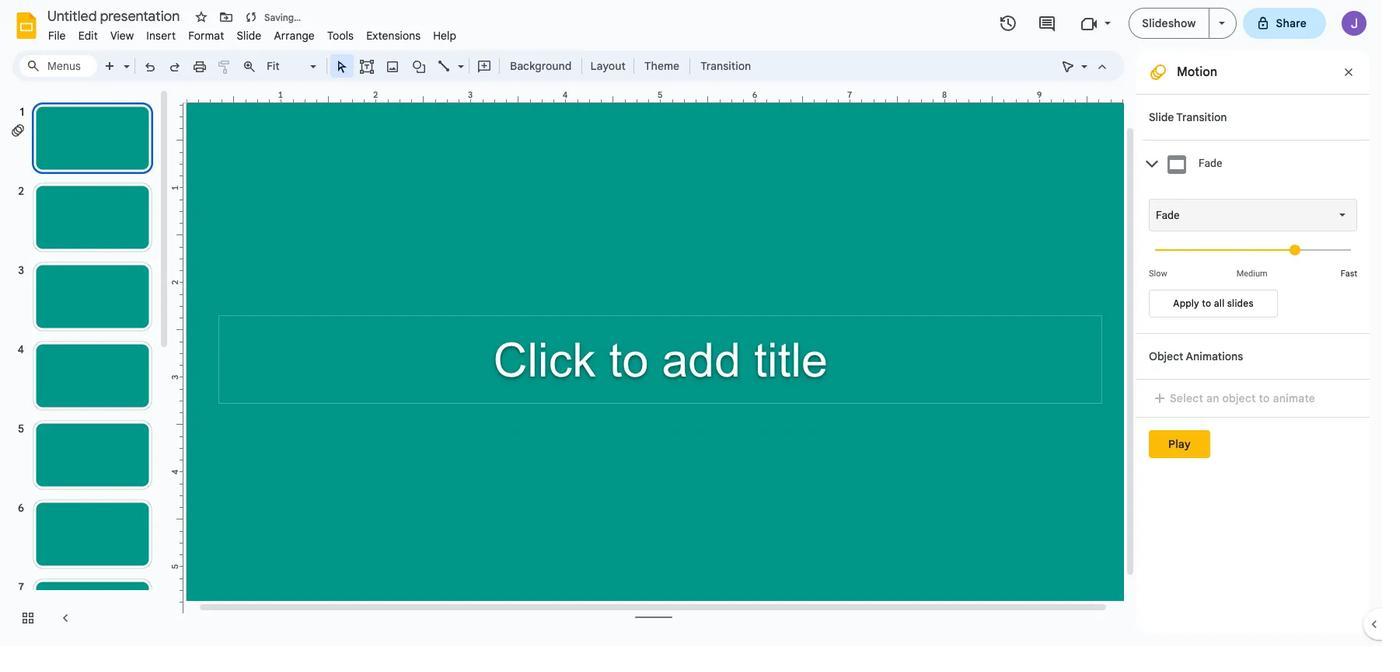 Task type: vqa. For each thing, say whether or not it's contained in the screenshot.
View
yes



Task type: describe. For each thing, give the bounding box(es) containing it.
tools menu item
[[321, 26, 360, 45]]

an
[[1206, 392, 1219, 406]]

slide transition
[[1149, 110, 1227, 124]]

fade inside tab
[[1199, 157, 1222, 170]]

help
[[433, 29, 456, 43]]

transition inside button
[[700, 59, 751, 73]]

menu bar banner
[[0, 0, 1382, 647]]

theme button
[[637, 54, 686, 78]]

format menu item
[[182, 26, 230, 45]]

fade option
[[1156, 208, 1180, 223]]

select
[[1170, 392, 1203, 406]]

transition button
[[693, 54, 758, 78]]

background button
[[503, 54, 579, 78]]

apply
[[1173, 298, 1199, 309]]

select an object to animate
[[1170, 392, 1315, 406]]

slides
[[1227, 298, 1254, 309]]

saving… button
[[240, 6, 305, 28]]

object
[[1149, 350, 1183, 364]]

slide for slide transition
[[1149, 110, 1174, 124]]

animations
[[1186, 350, 1243, 364]]

view menu item
[[104, 26, 140, 45]]

menu bar inside menu bar banner
[[42, 20, 463, 46]]

tools
[[327, 29, 354, 43]]

insert image image
[[384, 55, 401, 77]]

duration element
[[1149, 232, 1357, 279]]

slow button
[[1149, 269, 1167, 279]]

share
[[1276, 16, 1307, 30]]

motion application
[[0, 0, 1382, 647]]

transition inside the "motion" section
[[1176, 110, 1227, 124]]

apply to all slides
[[1173, 298, 1254, 309]]

edit
[[78, 29, 98, 43]]

view
[[110, 29, 134, 43]]

slideshow button
[[1129, 8, 1209, 39]]

all
[[1214, 298, 1225, 309]]

format
[[188, 29, 224, 43]]

medium
[[1236, 269, 1268, 279]]

extensions menu item
[[360, 26, 427, 45]]

fade inside list box
[[1156, 209, 1180, 222]]

navigation inside motion "application"
[[0, 88, 171, 647]]

saving…
[[264, 11, 301, 23]]



Task type: locate. For each thing, give the bounding box(es) containing it.
slide inside the "motion" section
[[1149, 110, 1174, 124]]

new slide with layout image
[[120, 56, 130, 61]]

edit menu item
[[72, 26, 104, 45]]

0 vertical spatial fade
[[1199, 157, 1222, 170]]

presentation options image
[[1218, 22, 1225, 25]]

file
[[48, 29, 66, 43]]

0 vertical spatial transition
[[700, 59, 751, 73]]

select line image
[[454, 56, 464, 61]]

motion section
[[1136, 51, 1370, 634]]

slow
[[1149, 269, 1167, 279]]

fade down slide transition
[[1199, 157, 1222, 170]]

Zoom text field
[[264, 55, 308, 77]]

file menu item
[[42, 26, 72, 45]]

slideshow
[[1142, 16, 1196, 30]]

transition right theme
[[700, 59, 751, 73]]

object animations
[[1149, 350, 1243, 364]]

slider
[[1149, 232, 1357, 267]]

1 horizontal spatial fade
[[1199, 157, 1222, 170]]

0 vertical spatial to
[[1202, 298, 1211, 309]]

to inside fade tab panel
[[1202, 298, 1211, 309]]

play button
[[1149, 431, 1210, 459]]

motion
[[1177, 65, 1217, 80]]

fast
[[1341, 269, 1357, 279]]

transition
[[700, 59, 751, 73], [1176, 110, 1227, 124]]

0 horizontal spatial fade
[[1156, 209, 1180, 222]]

navigation
[[0, 88, 171, 647]]

background
[[510, 59, 572, 73]]

to left all at the top of page
[[1202, 298, 1211, 309]]

layout
[[590, 59, 626, 73]]

fade list box
[[1149, 199, 1357, 232]]

1 vertical spatial transition
[[1176, 110, 1227, 124]]

extensions
[[366, 29, 421, 43]]

mode and view toolbar
[[1056, 51, 1115, 82]]

1 horizontal spatial to
[[1259, 392, 1270, 406]]

slide inside menu item
[[237, 29, 261, 43]]

insert
[[146, 29, 176, 43]]

animate
[[1273, 392, 1315, 406]]

0 horizontal spatial transition
[[700, 59, 751, 73]]

layout button
[[586, 54, 630, 78]]

insert menu item
[[140, 26, 182, 45]]

fast button
[[1341, 269, 1357, 279]]

transition down motion
[[1176, 110, 1227, 124]]

menu bar containing file
[[42, 20, 463, 46]]

play
[[1168, 438, 1191, 452]]

fade tab panel
[[1143, 187, 1370, 333]]

main toolbar
[[96, 54, 759, 78]]

shape image
[[410, 55, 428, 77]]

object
[[1222, 392, 1256, 406]]

live pointer settings image
[[1077, 56, 1087, 61]]

slide for slide
[[237, 29, 261, 43]]

Zoom field
[[262, 55, 323, 78]]

slider inside fade tab panel
[[1149, 232, 1357, 267]]

fade tab
[[1143, 140, 1370, 187]]

1 horizontal spatial slide
[[1149, 110, 1174, 124]]

select an object to animate button
[[1149, 389, 1325, 408]]

1 horizontal spatial transition
[[1176, 110, 1227, 124]]

fade
[[1199, 157, 1222, 170], [1156, 209, 1180, 222]]

1 vertical spatial to
[[1259, 392, 1270, 406]]

slide
[[237, 29, 261, 43], [1149, 110, 1174, 124]]

Star checkbox
[[190, 6, 212, 28]]

arrange menu item
[[268, 26, 321, 45]]

share button
[[1243, 8, 1326, 39]]

medium button
[[1218, 269, 1286, 279]]

theme
[[644, 59, 679, 73]]

menu bar
[[42, 20, 463, 46]]

Rename text field
[[42, 6, 189, 25]]

0 horizontal spatial to
[[1202, 298, 1211, 309]]

1 vertical spatial fade
[[1156, 209, 1180, 222]]

Menus field
[[19, 55, 97, 77]]

apply to all slides button
[[1149, 290, 1278, 318]]

help menu item
[[427, 26, 463, 45]]

to right object at bottom right
[[1259, 392, 1270, 406]]

0 vertical spatial slide
[[237, 29, 261, 43]]

fade up slow button
[[1156, 209, 1180, 222]]

arrange
[[274, 29, 315, 43]]

0 horizontal spatial slide
[[237, 29, 261, 43]]

slide menu item
[[230, 26, 268, 45]]

to
[[1202, 298, 1211, 309], [1259, 392, 1270, 406]]

1 vertical spatial slide
[[1149, 110, 1174, 124]]



